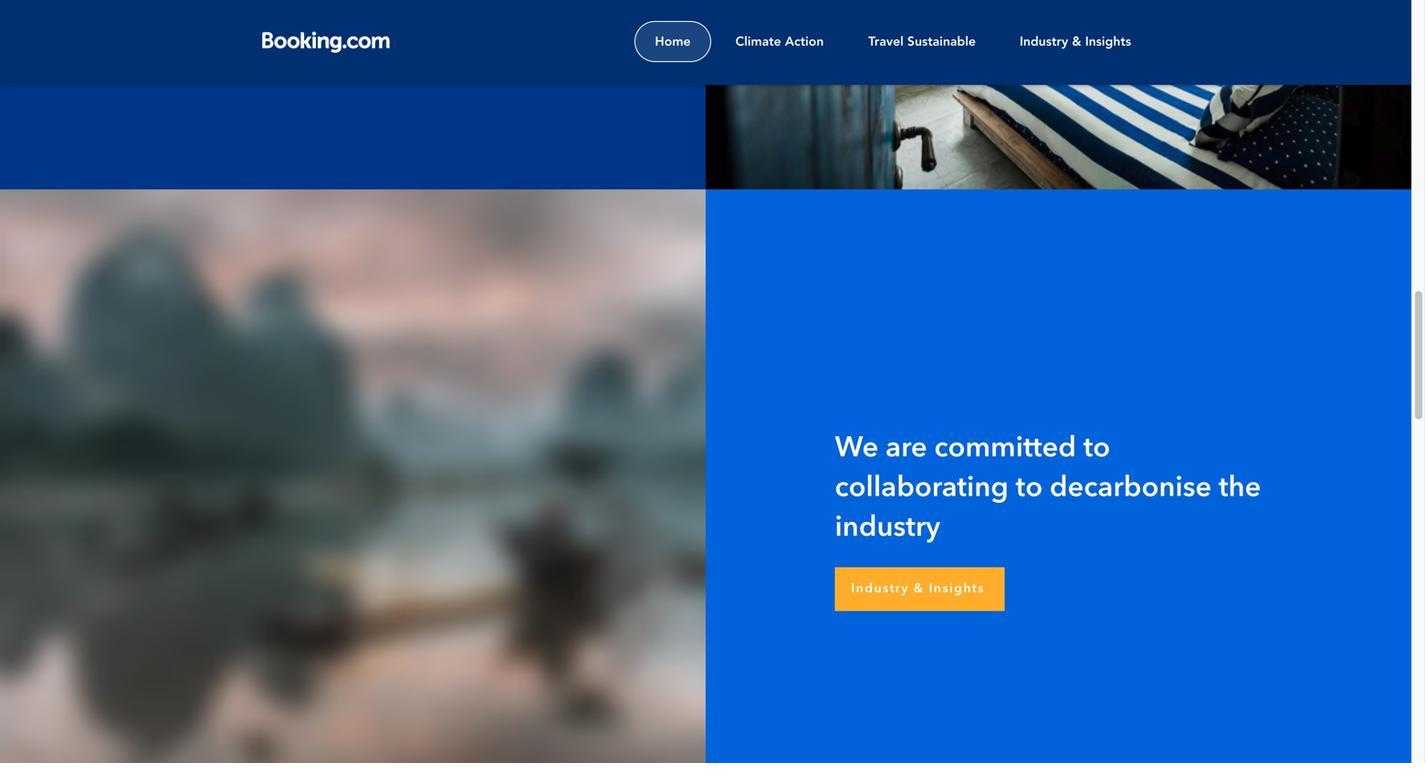 Task type: describe. For each thing, give the bounding box(es) containing it.
industry & insights for bottom industry & insights link
[[851, 583, 985, 596]]

industry & insights for the topmost industry & insights link
[[1020, 34, 1131, 49]]

action
[[785, 34, 824, 49]]

climate action link
[[715, 21, 844, 62]]

committed
[[934, 435, 1076, 463]]

0 vertical spatial to
[[1083, 435, 1110, 463]]

home link
[[634, 21, 711, 62]]

we are committed to collaborating to decarbonise the industry
[[835, 435, 1261, 543]]

1 vertical spatial industry & insights link
[[835, 568, 1005, 611]]

screen shot 2022-02-23 at 2.03.08 pm.png image
[[706, 0, 1411, 189]]

industry for the topmost industry & insights link
[[1020, 34, 1068, 49]]

we
[[835, 435, 879, 463]]

home
[[655, 34, 691, 49]]

travel sustainable for the leftmost travel sustainable link
[[152, 20, 282, 33]]

booking_com_logotype_aug2020_white.png image
[[258, 27, 397, 54]]

1 vertical spatial travel
[[868, 34, 904, 49]]

collaborating
[[835, 475, 1009, 503]]

travel sustainable for travel sustainable link to the right
[[868, 34, 976, 49]]

0 vertical spatial travel
[[152, 20, 195, 33]]

0 vertical spatial sustainable
[[199, 20, 282, 33]]

screen shot 2022-02-23 at 2.06.50 pm.png image
[[0, 189, 706, 763]]



Task type: locate. For each thing, give the bounding box(es) containing it.
1 vertical spatial insights
[[929, 583, 985, 596]]

0 horizontal spatial travel
[[152, 20, 195, 33]]

0 horizontal spatial travel sustainable link
[[129, 4, 309, 48]]

0 vertical spatial industry
[[1020, 34, 1068, 49]]

to down committed
[[1016, 475, 1043, 503]]

industry & insights
[[1020, 34, 1131, 49], [851, 583, 985, 596]]

industry
[[835, 514, 940, 543]]

1 horizontal spatial industry
[[1020, 34, 1068, 49]]

travel
[[152, 20, 195, 33], [868, 34, 904, 49]]

climate action
[[735, 34, 824, 49]]

1 horizontal spatial travel sustainable link
[[848, 21, 996, 62]]

0 horizontal spatial to
[[1016, 475, 1043, 503]]

0 vertical spatial travel sustainable
[[152, 20, 282, 33]]

1 horizontal spatial insights
[[1085, 34, 1131, 49]]

to up decarbonise
[[1083, 435, 1110, 463]]

1 vertical spatial sustainable
[[907, 34, 976, 49]]

1 horizontal spatial &
[[1072, 34, 1081, 49]]

1 vertical spatial industry & insights
[[851, 583, 985, 596]]

1 vertical spatial &
[[914, 583, 924, 596]]

1 horizontal spatial to
[[1083, 435, 1110, 463]]

0 horizontal spatial &
[[914, 583, 924, 596]]

insights
[[1085, 34, 1131, 49], [929, 583, 985, 596]]

1 horizontal spatial industry & insights
[[1020, 34, 1131, 49]]

industry for bottom industry & insights link
[[851, 583, 909, 596]]

1 horizontal spatial travel
[[868, 34, 904, 49]]

1 horizontal spatial travel sustainable
[[868, 34, 976, 49]]

0 vertical spatial industry & insights link
[[1000, 21, 1151, 62]]

0 horizontal spatial travel sustainable
[[152, 20, 282, 33]]

the
[[1219, 475, 1261, 503]]

0 horizontal spatial industry
[[851, 583, 909, 596]]

& for the topmost industry & insights link
[[1072, 34, 1081, 49]]

are
[[886, 435, 927, 463]]

travel sustainable
[[152, 20, 282, 33], [868, 34, 976, 49]]

industry & insights link
[[1000, 21, 1151, 62], [835, 568, 1005, 611]]

0 vertical spatial &
[[1072, 34, 1081, 49]]

to
[[1083, 435, 1110, 463], [1016, 475, 1043, 503]]

1 horizontal spatial sustainable
[[907, 34, 976, 49]]

0 vertical spatial insights
[[1085, 34, 1131, 49]]

0 vertical spatial industry & insights
[[1020, 34, 1131, 49]]

industry
[[1020, 34, 1068, 49], [851, 583, 909, 596]]

sustainable
[[199, 20, 282, 33], [907, 34, 976, 49]]

decarbonise
[[1050, 475, 1212, 503]]

0 horizontal spatial insights
[[929, 583, 985, 596]]

&
[[1072, 34, 1081, 49], [914, 583, 924, 596]]

1 vertical spatial travel sustainable
[[868, 34, 976, 49]]

travel sustainable link
[[129, 4, 309, 48], [848, 21, 996, 62]]

0 horizontal spatial sustainable
[[199, 20, 282, 33]]

0 horizontal spatial industry & insights
[[851, 583, 985, 596]]

1 vertical spatial to
[[1016, 475, 1043, 503]]

& for bottom industry & insights link
[[914, 583, 924, 596]]

climate
[[735, 34, 781, 49]]

1 vertical spatial industry
[[851, 583, 909, 596]]

insights for the topmost industry & insights link
[[1085, 34, 1131, 49]]

insights for bottom industry & insights link
[[929, 583, 985, 596]]



Task type: vqa. For each thing, say whether or not it's contained in the screenshot.
leftmost "Industry"
yes



